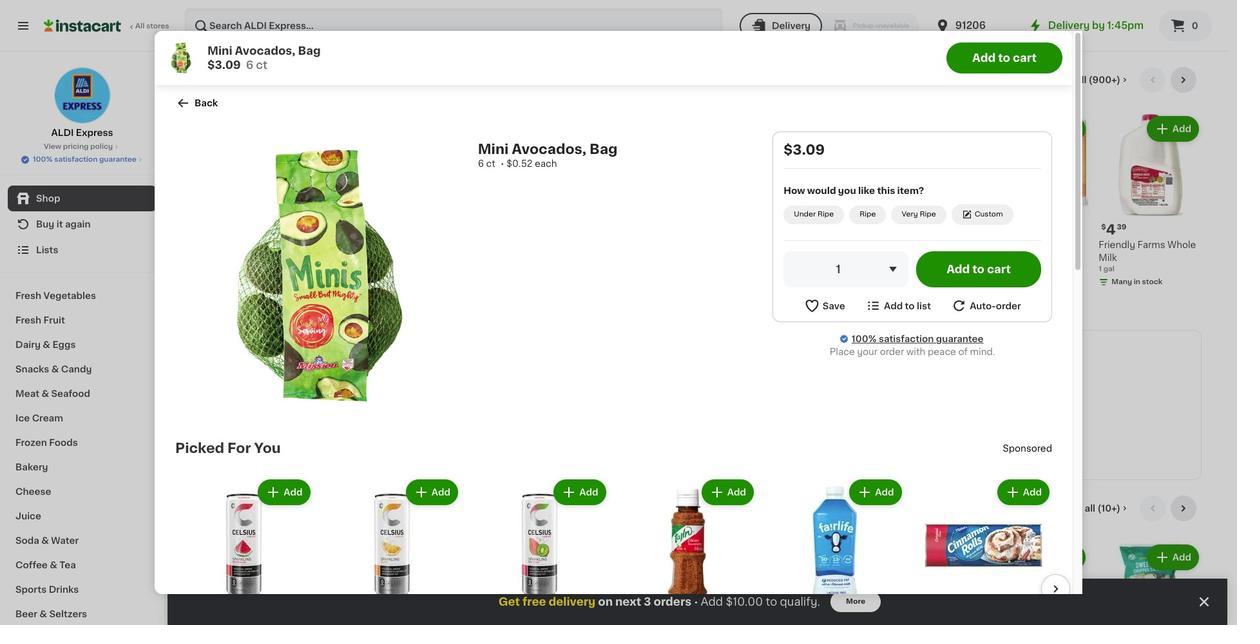 Task type: vqa. For each thing, say whether or not it's contained in the screenshot.
donations.
no



Task type: describe. For each thing, give the bounding box(es) containing it.
service type group
[[740, 13, 920, 39]]

99
[[890, 224, 900, 231]]

beer & seltzers link
[[8, 602, 157, 625]]

0
[[1193, 21, 1199, 30]]

frozen foods link
[[8, 431, 157, 455]]

sponsored badge image for 5
[[986, 304, 1025, 311]]

mandarins, bag
[[873, 240, 943, 249]]

mini for mini avocados, bag 6 ct • $0.52 each
[[478, 142, 509, 156]]

product group containing 2
[[873, 113, 976, 277]]

this
[[878, 186, 896, 195]]

1 horizontal spatial 16
[[767, 223, 782, 236]]

custom
[[975, 211, 1004, 218]]

auto-
[[970, 302, 997, 311]]

juice
[[15, 512, 41, 521]]

dairy & eggs link
[[8, 333, 157, 357]]

beer
[[15, 610, 37, 619]]

how would you like this item?
[[784, 186, 925, 195]]

all
[[135, 23, 145, 30]]

instacart logo image
[[44, 18, 121, 34]]

0 horizontal spatial many
[[886, 265, 906, 273]]

to inside add to list button
[[906, 302, 915, 311]]

39
[[1118, 224, 1127, 231]]

$0.52
[[507, 159, 533, 168]]

fresh for fresh vegetables
[[15, 291, 41, 300]]

snacks
[[15, 365, 49, 374]]

& for soda
[[41, 536, 49, 545]]

get
[[499, 597, 520, 607]]

89
[[1004, 224, 1014, 231]]

friendly
[[1100, 240, 1136, 249]]

guarantee inside button
[[99, 156, 137, 163]]

bag for mini avocados, bag $3.09 6 ct
[[298, 46, 321, 56]]

2 vertical spatial bag
[[925, 240, 943, 249]]

fresh vegetables
[[15, 291, 96, 300]]

0 horizontal spatial in
[[908, 265, 915, 273]]

& for snacks
[[51, 365, 59, 374]]

view all (10+) link
[[1061, 503, 1130, 515]]

free
[[523, 597, 546, 607]]

you
[[839, 186, 857, 195]]

cheese
[[15, 487, 51, 496]]

• inside mini avocados, bag 6 ct • $0.52 each
[[501, 159, 505, 168]]

1 vertical spatial 100% satisfaction guarantee
[[852, 335, 984, 344]]

1 horizontal spatial many in stock
[[1112, 278, 1163, 285]]

• inside get free delivery on next 3 orders • add $10.00 to qualify.
[[694, 597, 699, 607]]

mini avocados, bag 6 ct • $0.52 each
[[478, 142, 618, 168]]

nsored
[[1021, 444, 1053, 453]]

ct inside fiora strong + absorbent paper towels, giant+ roll 6 ct
[[993, 278, 1000, 285]]

policy
[[90, 143, 113, 150]]

real
[[324, 240, 344, 249]]

1 horizontal spatial many
[[1112, 278, 1133, 285]]

save button
[[804, 298, 846, 314]]

oz for 69
[[793, 265, 801, 273]]

candy
[[61, 365, 92, 374]]

ripe for under ripe
[[818, 211, 834, 218]]

meat & seafood link
[[8, 382, 157, 406]]

avocados, for mini avocados, bag 6 ct • $0.52 each
[[512, 142, 587, 156]]

12
[[777, 265, 784, 273]]

save
[[823, 302, 846, 311]]

stores
[[146, 23, 169, 30]]

ice cream
[[15, 414, 63, 423]]

view all (900+)
[[1052, 75, 1121, 84]]

1 horizontal spatial 100%
[[852, 335, 877, 344]]

all for prepared food
[[1085, 504, 1096, 513]]

back
[[195, 99, 218, 108]]

drinks
[[49, 585, 79, 594]]

product group containing 5
[[986, 113, 1089, 314]]

1 horizontal spatial stock
[[1143, 278, 1163, 285]]

bag for mini avocados, bag 6 ct • $0.52 each
[[590, 142, 618, 156]]

91206 button
[[935, 8, 1013, 44]]

bitchin' sauce game day dip image
[[194, 331, 460, 480]]

order inside auto-order button
[[997, 302, 1022, 311]]

0 horizontal spatial order
[[880, 348, 905, 357]]

& for dairy
[[43, 340, 50, 349]]

more
[[847, 598, 866, 605]]

$ 4 39
[[1102, 223, 1127, 236]]

sports drinks link
[[8, 578, 157, 602]]

it
[[57, 220, 63, 229]]

next
[[616, 597, 642, 607]]

lists
[[36, 246, 58, 255]]

100% inside button
[[33, 156, 53, 163]]

1 horizontal spatial in
[[1135, 278, 1141, 285]]

1 horizontal spatial satisfaction
[[879, 335, 934, 344]]

beer & seltzers
[[15, 610, 87, 619]]

soda
[[15, 536, 39, 545]]

$ for 5
[[989, 224, 994, 231]]

(900+)
[[1090, 75, 1121, 84]]

bakery
[[15, 463, 48, 472]]

$ 2 99
[[876, 223, 900, 236]]

sponsored badge image for 10
[[307, 275, 346, 283]]

picked
[[175, 442, 224, 455]]

ct inside mini avocados, bag $3.09 6 ct
[[256, 60, 268, 70]]

food
[[263, 502, 299, 515]]

product group containing 10
[[307, 113, 410, 286]]

under
[[795, 211, 816, 218]]

item?
[[898, 186, 925, 195]]

0 vertical spatial add to cart button
[[947, 43, 1063, 74]]

fresh for fresh fruit
[[15, 316, 41, 325]]

6 inside mini avocados, bag 6 ct • $0.52 each
[[478, 159, 484, 168]]

del
[[307, 240, 322, 249]]

100% satisfaction guarantee inside button
[[33, 156, 137, 163]]

10
[[314, 223, 330, 236]]

main content containing popular
[[168, 52, 1228, 625]]

each (est.)
[[226, 222, 282, 233]]

1 horizontal spatial $3.09
[[784, 143, 825, 157]]

mini avocados, bag image
[[186, 142, 454, 410]]

91206
[[956, 21, 986, 30]]

all stores link
[[44, 8, 170, 44]]

49
[[331, 224, 341, 231]]

ice
[[15, 414, 30, 423]]

buy it again link
[[8, 211, 157, 237]]

x
[[771, 265, 775, 273]]

on
[[598, 597, 613, 607]]

snacks & candy
[[15, 365, 92, 374]]

spo nsored
[[1003, 444, 1053, 453]]

add inside get free delivery on next 3 orders • add $10.00 to qualify.
[[701, 597, 724, 607]]

seltzers
[[49, 610, 87, 619]]

more button
[[831, 592, 882, 613]]

place
[[830, 348, 855, 357]]

view pricing policy
[[44, 143, 113, 150]]

fresh fruit link
[[8, 308, 157, 333]]

pricing
[[63, 143, 89, 150]]

add to list button
[[866, 298, 932, 314]]

item carousel region containing prepared food
[[193, 496, 1202, 625]]

5
[[994, 223, 1003, 236]]

$ 5 89
[[989, 223, 1014, 236]]

delivery by 1:45pm
[[1049, 21, 1144, 30]]

soda & water link
[[8, 529, 157, 553]]

lb
[[235, 263, 241, 270]]

fiora
[[986, 240, 1009, 249]]

ct inside mini avocados, bag 6 ct • $0.52 each
[[487, 159, 496, 168]]

6 inside mini avocados, bag $3.09 6 ct
[[246, 60, 253, 70]]

sports
[[15, 585, 47, 594]]

0 horizontal spatial cart
[[988, 264, 1012, 275]]

strong
[[1011, 240, 1041, 249]]



Task type: locate. For each thing, give the bounding box(es) containing it.
absorbent
[[986, 253, 1034, 262]]

order left with in the bottom of the page
[[880, 348, 905, 357]]

view down aldi
[[44, 143, 61, 150]]

treatment tracker modal dialog
[[168, 579, 1228, 625]]

juice link
[[8, 504, 157, 529]]

6 down towels,
[[986, 278, 991, 285]]

mini inside mini avocados, bag 6 ct • $0.52 each
[[478, 142, 509, 156]]

$10.00
[[726, 597, 763, 607]]

16 69
[[767, 223, 793, 236]]

1 vertical spatial add to cart
[[947, 264, 1012, 275]]

0.38
[[217, 263, 233, 270]]

& left candy
[[51, 365, 59, 374]]

stock down friendly farms whole milk 1 gal
[[1143, 278, 1163, 285]]

0 horizontal spatial bag
[[298, 46, 321, 56]]

1 horizontal spatial oz
[[793, 265, 801, 273]]

$ up the del
[[309, 224, 314, 231]]

0 vertical spatial in
[[908, 265, 915, 273]]

like
[[859, 186, 876, 195]]

satisfaction inside button
[[54, 156, 98, 163]]

1 up save on the right top of page
[[837, 264, 841, 275]]

•
[[501, 159, 505, 168], [694, 597, 699, 607]]

giant+
[[1022, 266, 1052, 275]]

about 0.38 lb each
[[193, 263, 261, 270]]

avocados,
[[235, 46, 296, 56], [512, 142, 587, 156]]

frozen
[[15, 438, 47, 447]]

None search field
[[184, 8, 723, 44]]

delivery inside button
[[772, 21, 811, 30]]

2 horizontal spatial ripe
[[920, 211, 937, 218]]

mini up popular
[[208, 46, 232, 56]]

• right orders
[[694, 597, 699, 607]]

oz inside del real slow-cooked pork carnitas 16 oz
[[316, 265, 325, 273]]

2 horizontal spatial 6
[[986, 278, 991, 285]]

stock down mandarins, bag
[[916, 265, 937, 273]]

avocados, for mini avocados, bag $3.09 6 ct
[[235, 46, 296, 56]]

back button
[[175, 95, 218, 111]]

$ left 99
[[876, 224, 880, 231]]

3 $ from the left
[[989, 224, 994, 231]]

add to cart down fiora
[[947, 264, 1012, 275]]

milk
[[1100, 253, 1118, 262]]

by
[[1093, 21, 1106, 30]]

your
[[858, 348, 878, 357]]

6
[[246, 60, 253, 70], [478, 159, 484, 168], [986, 278, 991, 285]]

&
[[43, 340, 50, 349], [51, 365, 59, 374], [42, 389, 49, 398], [41, 536, 49, 545], [50, 561, 57, 570], [40, 610, 47, 619]]

(10+)
[[1098, 504, 1121, 513]]

0 vertical spatial many in stock
[[886, 265, 937, 273]]

0 horizontal spatial mini
[[208, 46, 232, 56]]

order down towels,
[[997, 302, 1022, 311]]

many in stock down friendly farms whole milk 1 gal
[[1112, 278, 1163, 285]]

1 horizontal spatial guarantee
[[937, 335, 984, 344]]

view left (900+)
[[1052, 75, 1075, 84]]

bag inside mini avocados, bag 6 ct • $0.52 each
[[590, 142, 618, 156]]

1 left gal
[[1100, 265, 1103, 273]]

1 vertical spatial 6
[[478, 159, 484, 168]]

0 horizontal spatial 100% satisfaction guarantee
[[33, 156, 137, 163]]

many in stock
[[886, 265, 937, 273], [1112, 278, 1163, 285]]

sponsored badge image down towels,
[[986, 304, 1025, 311]]

1 vertical spatial fresh
[[15, 316, 41, 325]]

$ inside $ 4 39
[[1102, 224, 1107, 231]]

in down mandarins, bag
[[908, 265, 915, 273]]

$ for 2
[[876, 224, 880, 231]]

very ripe button
[[892, 206, 947, 224]]

1 vertical spatial many
[[1112, 278, 1133, 285]]

guarantee down policy at the top left of page
[[99, 156, 137, 163]]

sponsored badge image down 12
[[760, 275, 799, 283]]

1 $ from the left
[[876, 224, 880, 231]]

1 inside field
[[837, 264, 841, 275]]

$ down custom
[[989, 224, 994, 231]]

all for popular
[[1077, 75, 1087, 84]]

under ripe button
[[784, 206, 845, 224]]

1 horizontal spatial ct
[[487, 159, 496, 168]]

$ inside $ 10 49
[[309, 224, 314, 231]]

1 vertical spatial order
[[880, 348, 905, 357]]

100% down aldi
[[33, 156, 53, 163]]

2 vertical spatial each
[[243, 263, 261, 270]]

$ 10 49
[[309, 223, 341, 236]]

sponsored badge image for 69
[[760, 275, 799, 283]]

place your order with peace of mind.
[[830, 348, 996, 357]]

& for coffee
[[50, 561, 57, 570]]

2 oz from the left
[[793, 265, 801, 273]]

2 horizontal spatial bag
[[925, 240, 943, 249]]

frozen foods
[[15, 438, 78, 447]]

prepared food
[[193, 502, 299, 515]]

2 $ from the left
[[309, 224, 314, 231]]

2 fresh from the top
[[15, 316, 41, 325]]

0 horizontal spatial ripe
[[818, 211, 834, 218]]

& right "meat"
[[42, 389, 49, 398]]

1 fresh from the top
[[15, 291, 41, 300]]

in down friendly farms whole milk 1 gal
[[1135, 278, 1141, 285]]

16 left 69
[[767, 223, 782, 236]]

each inside mini avocados, bag 6 ct • $0.52 each
[[535, 159, 557, 168]]

fresh
[[15, 291, 41, 300], [15, 316, 41, 325]]

0 horizontal spatial •
[[501, 159, 505, 168]]

fresh up "dairy"
[[15, 316, 41, 325]]

add to cart button down fiora
[[917, 252, 1042, 288]]

& for beer
[[40, 610, 47, 619]]

1 horizontal spatial •
[[694, 597, 699, 607]]

aldi express logo image
[[54, 67, 111, 124]]

& for meat
[[42, 389, 49, 398]]

• left $0.52
[[501, 159, 505, 168]]

2 vertical spatial 6
[[986, 278, 991, 285]]

$3.09 up popular
[[208, 60, 241, 70]]

item carousel region containing popular
[[193, 67, 1202, 320]]

fiora strong + absorbent paper towels, giant+ roll 6 ct
[[986, 240, 1071, 285]]

0 vertical spatial •
[[501, 159, 505, 168]]

view pricing policy link
[[44, 142, 121, 152]]

orders
[[654, 597, 692, 607]]

0 vertical spatial view
[[1052, 75, 1075, 84]]

3 ripe from the left
[[920, 211, 937, 218]]

each
[[535, 159, 557, 168], [226, 222, 252, 233], [243, 263, 261, 270]]

1 vertical spatial guarantee
[[937, 335, 984, 344]]

many
[[886, 265, 906, 273], [1112, 278, 1133, 285]]

0 horizontal spatial $3.09
[[208, 60, 241, 70]]

1 vertical spatial avocados,
[[512, 142, 587, 156]]

mini avocados, bag $3.09 6 ct
[[208, 46, 321, 70]]

carnitas
[[329, 253, 367, 262]]

1 vertical spatial all
[[1085, 504, 1096, 513]]

guarantee up of
[[937, 335, 984, 344]]

0 vertical spatial ct
[[256, 60, 268, 70]]

oz down pork
[[316, 265, 325, 273]]

satisfaction up place your order with peace of mind.
[[879, 335, 934, 344]]

oz for 10
[[316, 265, 325, 273]]

dairy & eggs
[[15, 340, 76, 349]]

0 vertical spatial satisfaction
[[54, 156, 98, 163]]

0 horizontal spatial ct
[[256, 60, 268, 70]]

0 horizontal spatial delivery
[[772, 21, 811, 30]]

mini inside mini avocados, bag $3.09 6 ct
[[208, 46, 232, 56]]

0 horizontal spatial 6
[[246, 60, 253, 70]]

1 horizontal spatial mini
[[478, 142, 509, 156]]

to inside get free delivery on next 3 orders • add $10.00 to qualify.
[[766, 597, 778, 607]]

aldi express
[[51, 128, 113, 137]]

2 horizontal spatial sponsored badge image
[[986, 304, 1025, 311]]

would
[[808, 186, 837, 195]]

1 vertical spatial ct
[[487, 159, 496, 168]]

2
[[880, 223, 889, 236]]

to left towels,
[[973, 264, 985, 275]]

all left (900+)
[[1077, 75, 1087, 84]]

bag inside mini avocados, bag $3.09 6 ct
[[298, 46, 321, 56]]

0 horizontal spatial oz
[[316, 265, 325, 273]]

& left the tea at left bottom
[[50, 561, 57, 570]]

1 inside friendly farms whole milk 1 gal
[[1100, 265, 1103, 273]]

delivery for delivery
[[772, 21, 811, 30]]

1 horizontal spatial order
[[997, 302, 1022, 311]]

popular
[[193, 73, 249, 86]]

each left (est.)
[[226, 222, 252, 233]]

to down 91206 popup button
[[999, 53, 1011, 63]]

2 vertical spatial ct
[[993, 278, 1000, 285]]

add button
[[809, 117, 859, 141], [922, 117, 972, 141], [1036, 117, 1085, 141], [1149, 117, 1199, 141], [259, 481, 309, 504], [407, 481, 457, 504], [555, 481, 605, 504], [703, 481, 753, 504], [851, 481, 901, 504], [999, 481, 1049, 504], [356, 546, 406, 570], [809, 546, 859, 570], [922, 546, 972, 570], [1036, 546, 1085, 570], [1149, 546, 1199, 570]]

1 vertical spatial each
[[226, 222, 252, 233]]

100% satisfaction guarantee link
[[852, 333, 984, 346]]

delivery
[[1049, 21, 1090, 30], [772, 21, 811, 30]]

fresh up fresh fruit in the left of the page
[[15, 291, 41, 300]]

1 horizontal spatial avocados,
[[512, 142, 587, 156]]

2 ripe from the left
[[860, 211, 876, 218]]

mini up $0.52
[[478, 142, 509, 156]]

coffee & tea
[[15, 561, 76, 570]]

0 horizontal spatial guarantee
[[99, 156, 137, 163]]

1 vertical spatial view
[[44, 143, 61, 150]]

view for popular
[[1052, 75, 1075, 84]]

& left eggs
[[43, 340, 50, 349]]

cheese link
[[8, 480, 157, 504]]

aldi express link
[[51, 67, 113, 139]]

delivery for delivery by 1:45pm
[[1049, 21, 1090, 30]]

1 horizontal spatial sponsored badge image
[[760, 275, 799, 283]]

fl
[[786, 265, 791, 273]]

express
[[76, 128, 113, 137]]

to
[[999, 53, 1011, 63], [973, 264, 985, 275], [906, 302, 915, 311], [766, 597, 778, 607]]

16 inside del real slow-cooked pork carnitas 16 oz
[[307, 265, 315, 273]]

0 vertical spatial 16
[[767, 223, 782, 236]]

peace
[[928, 348, 957, 357]]

bitchin' sauce logo image
[[471, 360, 494, 383]]

1 vertical spatial stock
[[1143, 278, 1163, 285]]

0 horizontal spatial sponsored badge image
[[307, 275, 346, 283]]

add to cart button down 91206 on the top
[[947, 43, 1063, 74]]

0 vertical spatial $3.09
[[208, 60, 241, 70]]

mini for mini avocados, bag $3.09 6 ct
[[208, 46, 232, 56]]

item carousel region containing add
[[157, 472, 1071, 625]]

0 horizontal spatial 1
[[837, 264, 841, 275]]

satisfaction down pricing
[[54, 156, 98, 163]]

2 vertical spatial view
[[1061, 504, 1083, 513]]

100% satisfaction guarantee down view pricing policy link
[[33, 156, 137, 163]]

each right "lb"
[[243, 263, 261, 270]]

1 horizontal spatial ripe
[[860, 211, 876, 218]]

ripe right very
[[920, 211, 937, 218]]

1 vertical spatial many in stock
[[1112, 278, 1163, 285]]

100% up your
[[852, 335, 877, 344]]

delivery button
[[740, 13, 823, 39]]

$ for 4
[[1102, 224, 1107, 231]]

& right soda
[[41, 536, 49, 545]]

0 vertical spatial guarantee
[[99, 156, 137, 163]]

16 down pork
[[307, 265, 315, 273]]

$ left 39
[[1102, 224, 1107, 231]]

add to cart down 91206 popup button
[[973, 53, 1037, 63]]

& right beer on the bottom left of page
[[40, 610, 47, 619]]

1 horizontal spatial delivery
[[1049, 21, 1090, 30]]

1 horizontal spatial 6
[[478, 159, 484, 168]]

1 horizontal spatial 1
[[1100, 265, 1103, 273]]

1 vertical spatial $3.09
[[784, 143, 825, 157]]

24
[[760, 265, 769, 273]]

1 vertical spatial satisfaction
[[879, 335, 934, 344]]

guarantee
[[99, 156, 137, 163], [937, 335, 984, 344]]

0 vertical spatial avocados,
[[235, 46, 296, 56]]

0 vertical spatial each
[[535, 159, 557, 168]]

1 vertical spatial in
[[1135, 278, 1141, 285]]

avocados, up popular
[[235, 46, 296, 56]]

0 vertical spatial mini
[[208, 46, 232, 56]]

0 horizontal spatial many in stock
[[886, 265, 937, 273]]

0 horizontal spatial 100%
[[33, 156, 53, 163]]

ripe inside "button"
[[860, 211, 876, 218]]

to left the list
[[906, 302, 915, 311]]

0 vertical spatial many
[[886, 265, 906, 273]]

oz inside sapporo beer, premium 24 x 12 fl oz
[[793, 265, 801, 273]]

whole
[[1168, 240, 1197, 249]]

100% satisfaction guarantee up with in the bottom of the page
[[852, 335, 984, 344]]

premium
[[760, 253, 800, 262]]

1 vertical spatial add to cart button
[[917, 252, 1042, 288]]

product group containing 4
[[1100, 113, 1202, 290]]

vegetables
[[44, 291, 96, 300]]

sponsored badge image
[[307, 275, 346, 283], [760, 275, 799, 283], [986, 304, 1025, 311]]

shop
[[36, 194, 60, 203]]

6 left $0.52
[[478, 159, 484, 168]]

sponsored badge image down pork
[[307, 275, 346, 283]]

1 oz from the left
[[316, 265, 325, 273]]

view for prepared food
[[1061, 504, 1083, 513]]

0 horizontal spatial satisfaction
[[54, 156, 98, 163]]

many down gal
[[1112, 278, 1133, 285]]

0 vertical spatial 100%
[[33, 156, 53, 163]]

0 vertical spatial add to cart
[[973, 53, 1037, 63]]

1 vertical spatial 16
[[307, 265, 315, 273]]

avocados, inside mini avocados, bag 6 ct • $0.52 each
[[512, 142, 587, 156]]

add inside button
[[885, 302, 903, 311]]

each right $0.52
[[535, 159, 557, 168]]

0 vertical spatial cart
[[1013, 53, 1037, 63]]

$ inside $ 2 99
[[876, 224, 880, 231]]

0 horizontal spatial 16
[[307, 265, 315, 273]]

to right $10.00
[[766, 597, 778, 607]]

0 horizontal spatial avocados,
[[235, 46, 296, 56]]

very
[[902, 211, 919, 218]]

ripe for very ripe
[[920, 211, 937, 218]]

0 vertical spatial 100% satisfaction guarantee
[[33, 156, 137, 163]]

coffee & tea link
[[8, 553, 157, 578]]

0 vertical spatial order
[[997, 302, 1022, 311]]

0 horizontal spatial stock
[[916, 265, 937, 273]]

0 vertical spatial stock
[[916, 265, 937, 273]]

add to cart button
[[947, 43, 1063, 74], [917, 252, 1042, 288]]

popular link
[[193, 72, 249, 88]]

delivery by 1:45pm link
[[1028, 18, 1144, 34]]

0 vertical spatial 6
[[246, 60, 253, 70]]

6 up popular
[[246, 60, 253, 70]]

1 vertical spatial cart
[[988, 264, 1012, 275]]

$ inside $ 5 89
[[989, 224, 994, 231]]

$3.09 up how
[[784, 143, 825, 157]]

main content
[[168, 52, 1228, 625]]

4 $ from the left
[[1102, 224, 1107, 231]]

1 vertical spatial •
[[694, 597, 699, 607]]

$ for 10
[[309, 224, 314, 231]]

6 inside fiora strong + absorbent paper towels, giant+ roll 6 ct
[[986, 278, 991, 285]]

+
[[1043, 240, 1049, 249]]

ripe down 'like'
[[860, 211, 876, 218]]

many in stock down mandarins, bag
[[886, 265, 937, 273]]

ripe right under
[[818, 211, 834, 218]]

avocados, up $0.52
[[512, 142, 587, 156]]

1 horizontal spatial 100% satisfaction guarantee
[[852, 335, 984, 344]]

1
[[837, 264, 841, 275], [1100, 265, 1103, 273]]

0 vertical spatial all
[[1077, 75, 1087, 84]]

about
[[193, 263, 215, 270]]

meat
[[15, 389, 39, 398]]

all stores
[[135, 23, 169, 30]]

all left (10+)
[[1085, 504, 1096, 513]]

0 vertical spatial fresh
[[15, 291, 41, 300]]

item carousel region
[[193, 67, 1202, 320], [157, 472, 1071, 625], [193, 496, 1202, 625]]

2 horizontal spatial ct
[[993, 278, 1000, 285]]

custom button
[[952, 205, 1014, 225]]

again
[[65, 220, 91, 229]]

$3.09 inside mini avocados, bag $3.09 6 ct
[[208, 60, 241, 70]]

$
[[876, 224, 880, 231], [309, 224, 314, 231], [989, 224, 994, 231], [1102, 224, 1107, 231]]

100% satisfaction guarantee
[[33, 156, 137, 163], [852, 335, 984, 344]]

auto-order
[[970, 302, 1022, 311]]

avocados, inside mini avocados, bag $3.09 6 ct
[[235, 46, 296, 56]]

0 vertical spatial bag
[[298, 46, 321, 56]]

1 vertical spatial bag
[[590, 142, 618, 156]]

1 horizontal spatial cart
[[1013, 53, 1037, 63]]

1 field
[[784, 252, 909, 288]]

many down "mandarins,"
[[886, 265, 906, 273]]

1 ripe from the left
[[818, 211, 834, 218]]

1 vertical spatial 100%
[[852, 335, 877, 344]]

view left (10+)
[[1061, 504, 1083, 513]]

for
[[228, 442, 251, 455]]

oz right fl
[[793, 265, 801, 273]]

view all (900+) link
[[1052, 74, 1130, 86]]

product group
[[307, 113, 410, 286], [420, 113, 523, 277], [533, 113, 636, 314], [760, 113, 863, 286], [873, 113, 976, 277], [986, 113, 1089, 314], [1100, 113, 1202, 290], [175, 477, 313, 625], [323, 477, 461, 625], [471, 477, 609, 625], [619, 477, 757, 625], [767, 477, 905, 625], [915, 477, 1053, 625], [193, 543, 296, 625], [307, 543, 410, 625], [420, 543, 523, 625], [646, 543, 749, 625], [760, 543, 863, 625], [873, 543, 976, 625], [986, 543, 1089, 625], [1100, 543, 1202, 625]]

product group containing 16
[[760, 113, 863, 286]]

69
[[784, 224, 793, 231]]



